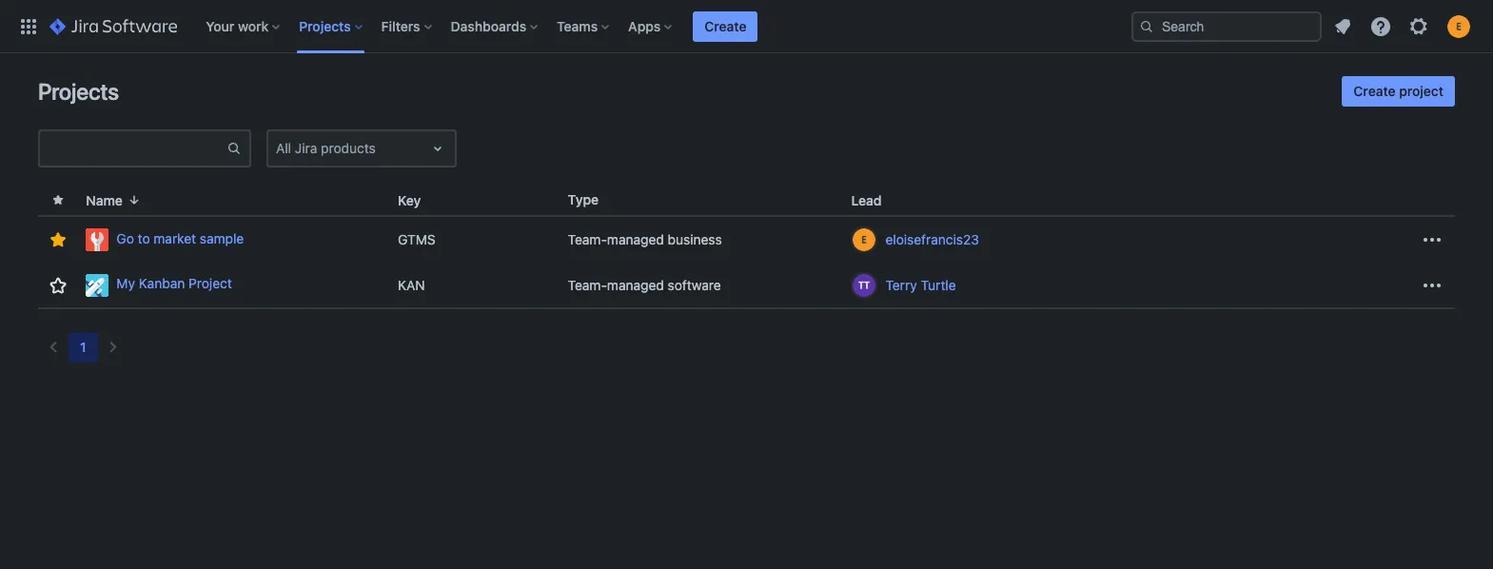 Task type: vqa. For each thing, say whether or not it's contained in the screenshot.
create project
yes



Task type: describe. For each thing, give the bounding box(es) containing it.
key button
[[390, 189, 444, 211]]

managed for business
[[607, 231, 664, 248]]

terry turtle link
[[886, 276, 957, 295]]

project
[[189, 275, 232, 292]]

previous image
[[42, 336, 65, 359]]

teams button
[[551, 11, 617, 41]]

create for create project
[[1354, 83, 1396, 99]]

1
[[80, 339, 86, 355]]

eloisefrancis23
[[886, 231, 980, 248]]

kan
[[398, 277, 425, 293]]

go to market sample
[[117, 230, 244, 246]]

open image
[[427, 137, 449, 160]]

all
[[276, 140, 291, 156]]

create for create
[[705, 18, 747, 34]]

projects
[[38, 78, 119, 105]]

star go to market sample image
[[47, 228, 70, 251]]

create project button
[[1343, 76, 1456, 107]]

go
[[117, 230, 134, 246]]

terry turtle
[[886, 277, 957, 293]]

my kanban project link
[[86, 274, 383, 297]]

name
[[86, 192, 123, 208]]

gtms
[[398, 231, 436, 248]]

lead
[[852, 192, 882, 208]]

team- for team-managed business
[[568, 231, 607, 248]]

star my kanban project image
[[47, 274, 70, 297]]

name button
[[78, 189, 149, 211]]

more image
[[1421, 274, 1444, 297]]

business
[[668, 231, 722, 248]]

managed for software
[[607, 277, 664, 293]]



Task type: locate. For each thing, give the bounding box(es) containing it.
project
[[1400, 83, 1444, 99]]

lead button
[[844, 189, 905, 211]]

turtle
[[921, 277, 957, 293]]

create
[[705, 18, 747, 34], [1354, 83, 1396, 99]]

apps button
[[623, 11, 680, 41]]

teams
[[557, 18, 598, 34]]

managed up team-managed software
[[607, 231, 664, 248]]

team- for team-managed software
[[568, 277, 607, 293]]

1 team- from the top
[[568, 231, 607, 248]]

apps
[[629, 18, 661, 34]]

search image
[[1140, 19, 1155, 34]]

1 horizontal spatial create
[[1354, 83, 1396, 99]]

Search field
[[1132, 11, 1322, 41]]

2 managed from the top
[[607, 277, 664, 293]]

your profile and settings image
[[1448, 15, 1471, 38]]

jira software image
[[50, 15, 177, 38], [50, 15, 177, 38]]

create right apps 'dropdown button'
[[705, 18, 747, 34]]

all jira products
[[276, 140, 376, 156]]

0 vertical spatial managed
[[607, 231, 664, 248]]

sample
[[200, 230, 244, 246]]

create project
[[1354, 83, 1444, 99]]

team-
[[568, 231, 607, 248], [568, 277, 607, 293]]

team-managed software
[[568, 277, 721, 293]]

1 button
[[69, 332, 98, 363]]

terry
[[886, 277, 917, 293]]

0 horizontal spatial create
[[705, 18, 747, 34]]

to
[[138, 230, 150, 246]]

managed down team-managed business
[[607, 277, 664, 293]]

market
[[154, 230, 196, 246]]

1 vertical spatial managed
[[607, 277, 664, 293]]

banner
[[0, 0, 1494, 53]]

team-managed business
[[568, 231, 722, 248]]

more image
[[1421, 228, 1444, 251]]

managed
[[607, 231, 664, 248], [607, 277, 664, 293]]

team- down team-managed business
[[568, 277, 607, 293]]

jira
[[295, 140, 317, 156]]

primary element
[[11, 0, 1132, 53]]

help image
[[1370, 15, 1393, 38]]

1 managed from the top
[[607, 231, 664, 248]]

my kanban project
[[117, 275, 232, 292]]

type
[[568, 191, 599, 208]]

None text field
[[40, 135, 227, 162]]

create left project
[[1354, 83, 1396, 99]]

products
[[321, 140, 376, 156]]

banner containing teams
[[0, 0, 1494, 53]]

software
[[668, 277, 721, 293]]

notifications image
[[1332, 15, 1355, 38]]

my
[[117, 275, 135, 292]]

kanban
[[139, 275, 185, 292]]

key
[[398, 192, 421, 208]]

eloisefrancis23 link
[[886, 230, 980, 249]]

1 vertical spatial create
[[1354, 83, 1396, 99]]

next image
[[101, 336, 124, 359]]

settings image
[[1408, 15, 1431, 38]]

2 team- from the top
[[568, 277, 607, 293]]

create inside primary element
[[705, 18, 747, 34]]

team- down type
[[568, 231, 607, 248]]

create button
[[693, 11, 758, 41]]

0 vertical spatial create
[[705, 18, 747, 34]]

0 vertical spatial team-
[[568, 231, 607, 248]]

go to market sample link
[[86, 228, 383, 251]]

1 vertical spatial team-
[[568, 277, 607, 293]]



